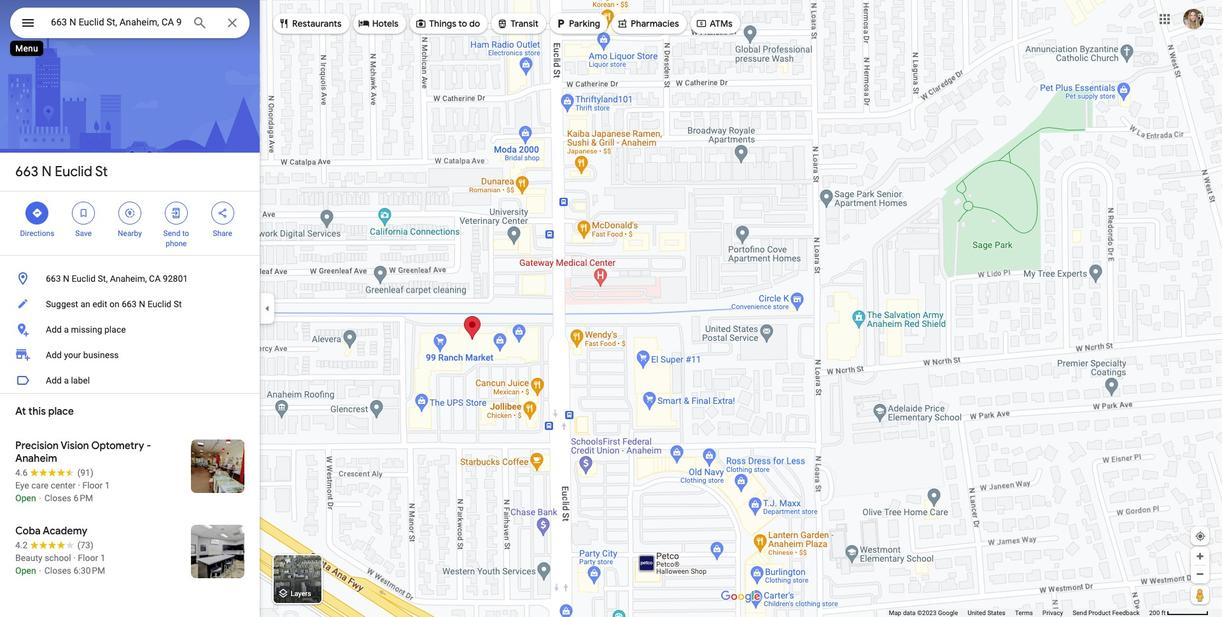 Task type: vqa. For each thing, say whether or not it's contained in the screenshot.


Task type: locate. For each thing, give the bounding box(es) containing it.
add for add a missing place
[[46, 325, 62, 335]]

0 horizontal spatial send
[[163, 229, 180, 238]]


[[217, 206, 228, 220]]

at
[[15, 406, 26, 418]]

1 horizontal spatial ·
[[78, 481, 80, 491]]

1 open from the top
[[15, 493, 36, 504]]

0 vertical spatial place
[[104, 325, 126, 335]]

· up 6 pm
[[78, 481, 80, 491]]

st up actions for 663 n euclid st region
[[95, 163, 108, 181]]

things
[[429, 18, 456, 29]]

1 vertical spatial n
[[63, 274, 69, 284]]

euclid for st,
[[72, 274, 96, 284]]

euclid
[[55, 163, 92, 181], [72, 274, 96, 284], [147, 299, 171, 309]]

1 horizontal spatial 663
[[46, 274, 61, 284]]

1 vertical spatial open
[[15, 566, 36, 576]]

1 horizontal spatial to
[[459, 18, 467, 29]]

a left missing at left bottom
[[64, 325, 69, 335]]

1 vertical spatial ⋅
[[38, 566, 42, 576]]

2 a from the top
[[64, 376, 69, 386]]

6 pm
[[74, 493, 93, 504]]

0 vertical spatial ⋅
[[38, 493, 42, 504]]

1 vertical spatial 1
[[100, 553, 105, 563]]

share
[[213, 229, 232, 238]]

eye
[[15, 481, 29, 491]]

1 a from the top
[[64, 325, 69, 335]]

0 vertical spatial n
[[42, 163, 52, 181]]

data
[[903, 610, 916, 617]]

· inside beauty school · floor 1 open ⋅ closes 6:30 pm
[[73, 553, 76, 563]]

2 add from the top
[[46, 350, 62, 360]]

on
[[109, 299, 119, 309]]

0 horizontal spatial 663
[[15, 163, 38, 181]]

phone
[[166, 239, 187, 248]]

closes down center
[[44, 493, 71, 504]]

coba academy
[[15, 525, 87, 538]]

footer containing map data ©2023 google
[[889, 609, 1149, 618]]

open down beauty
[[15, 566, 36, 576]]

privacy
[[1043, 610, 1063, 617]]

product
[[1089, 610, 1111, 617]]

663
[[15, 163, 38, 181], [46, 274, 61, 284], [122, 299, 137, 309]]

 hotels
[[358, 17, 399, 31]]

-
[[147, 440, 151, 453]]

a inside button
[[64, 376, 69, 386]]

send
[[163, 229, 180, 238], [1073, 610, 1087, 617]]

transit
[[511, 18, 539, 29]]

1 horizontal spatial place
[[104, 325, 126, 335]]

2 ⋅ from the top
[[38, 566, 42, 576]]

1 inside eye care center · floor 1 open ⋅ closes 6 pm
[[105, 481, 110, 491]]

ft
[[1162, 610, 1166, 617]]

1 ⋅ from the top
[[38, 493, 42, 504]]

st
[[95, 163, 108, 181], [174, 299, 182, 309]]

0 vertical spatial a
[[64, 325, 69, 335]]

 atms
[[696, 17, 733, 31]]

send for send to phone
[[163, 229, 180, 238]]


[[696, 17, 707, 31]]

closes
[[44, 493, 71, 504], [44, 566, 71, 576]]

0 vertical spatial send
[[163, 229, 180, 238]]

0 vertical spatial to
[[459, 18, 467, 29]]

 parking
[[555, 17, 600, 31]]

0 vertical spatial closes
[[44, 493, 71, 504]]

0 vertical spatial st
[[95, 163, 108, 181]]

footer
[[889, 609, 1149, 618]]

0 vertical spatial ·
[[78, 481, 80, 491]]

st,
[[98, 274, 108, 284]]

n up suggest
[[63, 274, 69, 284]]

suggest
[[46, 299, 78, 309]]

a
[[64, 325, 69, 335], [64, 376, 69, 386]]

0 horizontal spatial to
[[182, 229, 189, 238]]

this
[[28, 406, 46, 418]]

 button
[[10, 8, 46, 41]]

place down on
[[104, 325, 126, 335]]

a inside button
[[64, 325, 69, 335]]

·
[[78, 481, 80, 491], [73, 553, 76, 563]]

map data ©2023 google
[[889, 610, 958, 617]]

0 vertical spatial add
[[46, 325, 62, 335]]

add a missing place
[[46, 325, 126, 335]]

1 vertical spatial floor
[[78, 553, 98, 563]]

1 vertical spatial 663
[[46, 274, 61, 284]]

parking
[[569, 18, 600, 29]]

92801
[[163, 274, 188, 284]]

to left do
[[459, 18, 467, 29]]

academy
[[43, 525, 87, 538]]

send left the product
[[1073, 610, 1087, 617]]

euclid left 'st,'
[[72, 274, 96, 284]]

restaurants
[[292, 18, 342, 29]]

eye care center · floor 1 open ⋅ closes 6 pm
[[15, 481, 110, 504]]

0 vertical spatial 1
[[105, 481, 110, 491]]

2 closes from the top
[[44, 566, 71, 576]]

add left your
[[46, 350, 62, 360]]

0 vertical spatial floor
[[82, 481, 103, 491]]

1 down the optometry
[[105, 481, 110, 491]]

floor up 6:30 pm
[[78, 553, 98, 563]]

· right school
[[73, 553, 76, 563]]

1 horizontal spatial st
[[174, 299, 182, 309]]

add inside button
[[46, 325, 62, 335]]

floor inside eye care center · floor 1 open ⋅ closes 6 pm
[[82, 481, 103, 491]]

school
[[45, 553, 71, 563]]

663 up 
[[15, 163, 38, 181]]

optometry
[[91, 440, 144, 453]]

place
[[104, 325, 126, 335], [48, 406, 74, 418]]

anaheim
[[15, 453, 57, 465]]

label
[[71, 376, 90, 386]]

anaheim,
[[110, 274, 147, 284]]

st down 92801
[[174, 299, 182, 309]]

1 up 6:30 pm
[[100, 553, 105, 563]]

0 vertical spatial open
[[15, 493, 36, 504]]

©2023
[[917, 610, 937, 617]]

none field inside the 663 n euclid st, anaheim, ca 92801 field
[[51, 15, 182, 30]]

n for 663 n euclid st, anaheim, ca 92801
[[63, 274, 69, 284]]

euclid up the 
[[55, 163, 92, 181]]

663 right on
[[122, 299, 137, 309]]

2 vertical spatial add
[[46, 376, 62, 386]]

0 vertical spatial 663
[[15, 163, 38, 181]]

place right this
[[48, 406, 74, 418]]

a left label
[[64, 376, 69, 386]]

send inside button
[[1073, 610, 1087, 617]]

zoom in image
[[1196, 552, 1205, 561]]

n
[[42, 163, 52, 181], [63, 274, 69, 284], [139, 299, 145, 309]]

closes down school
[[44, 566, 71, 576]]

1 vertical spatial closes
[[44, 566, 71, 576]]

euclid down ca
[[147, 299, 171, 309]]

add down suggest
[[46, 325, 62, 335]]

send for send product feedback
[[1073, 610, 1087, 617]]

0 horizontal spatial ·
[[73, 553, 76, 563]]

feedback
[[1112, 610, 1140, 617]]

0 vertical spatial euclid
[[55, 163, 92, 181]]

open
[[15, 493, 36, 504], [15, 566, 36, 576]]

n right on
[[139, 299, 145, 309]]

google
[[938, 610, 958, 617]]

0 horizontal spatial place
[[48, 406, 74, 418]]

add left label
[[46, 376, 62, 386]]

business
[[83, 350, 119, 360]]

euclid for st
[[55, 163, 92, 181]]

states
[[988, 610, 1006, 617]]

show your location image
[[1195, 531, 1206, 542]]

1 add from the top
[[46, 325, 62, 335]]

suggest an edit on 663 n euclid st button
[[0, 292, 260, 317]]

⋅ down beauty
[[38, 566, 42, 576]]

1 vertical spatial to
[[182, 229, 189, 238]]

add inside button
[[46, 376, 62, 386]]

add your business link
[[0, 342, 260, 368]]

precision vision optometry - anaheim
[[15, 440, 151, 465]]

1 vertical spatial st
[[174, 299, 182, 309]]

1 closes from the top
[[44, 493, 71, 504]]

None field
[[51, 15, 182, 30]]

your
[[64, 350, 81, 360]]

⋅ down care
[[38, 493, 42, 504]]


[[555, 17, 567, 31]]

663 up suggest
[[46, 274, 61, 284]]

1 vertical spatial ·
[[73, 553, 76, 563]]

1 vertical spatial a
[[64, 376, 69, 386]]

2 vertical spatial n
[[139, 299, 145, 309]]

n up 
[[42, 163, 52, 181]]

to
[[459, 18, 467, 29], [182, 229, 189, 238]]

open down the eye
[[15, 493, 36, 504]]

add
[[46, 325, 62, 335], [46, 350, 62, 360], [46, 376, 62, 386]]

1 horizontal spatial send
[[1073, 610, 1087, 617]]

⋅
[[38, 493, 42, 504], [38, 566, 42, 576]]

floor down (91) at the left bottom
[[82, 481, 103, 491]]

0 horizontal spatial n
[[42, 163, 52, 181]]

663 for 663 n euclid st, anaheim, ca 92801
[[46, 274, 61, 284]]

nearby
[[118, 229, 142, 238]]

3 add from the top
[[46, 376, 62, 386]]

2 vertical spatial 663
[[122, 299, 137, 309]]

1 vertical spatial euclid
[[72, 274, 96, 284]]

1 horizontal spatial n
[[63, 274, 69, 284]]


[[617, 17, 628, 31]]


[[170, 206, 182, 220]]

open inside eye care center · floor 1 open ⋅ closes 6 pm
[[15, 493, 36, 504]]

send up phone
[[163, 229, 180, 238]]

send inside send to phone
[[163, 229, 180, 238]]

1 vertical spatial add
[[46, 350, 62, 360]]

floor inside beauty school · floor 1 open ⋅ closes 6:30 pm
[[78, 553, 98, 563]]

2 open from the top
[[15, 566, 36, 576]]

pharmacies
[[631, 18, 679, 29]]

to up phone
[[182, 229, 189, 238]]

1 vertical spatial send
[[1073, 610, 1087, 617]]



Task type: describe. For each thing, give the bounding box(es) containing it.
place inside button
[[104, 325, 126, 335]]

 pharmacies
[[617, 17, 679, 31]]

663 n euclid st
[[15, 163, 108, 181]]

⋅ inside eye care center · floor 1 open ⋅ closes 6 pm
[[38, 493, 42, 504]]

map
[[889, 610, 902, 617]]

add a label
[[46, 376, 90, 386]]

suggest an edit on 663 n euclid st
[[46, 299, 182, 309]]

coba
[[15, 525, 41, 538]]

663 for 663 n euclid st
[[15, 163, 38, 181]]

2 horizontal spatial 663
[[122, 299, 137, 309]]

 transit
[[497, 17, 539, 31]]

google account: michelle dermenjian  
(michelle.dermenjian@adept.ai) image
[[1183, 9, 1204, 29]]

beauty
[[15, 553, 42, 563]]

 things to do
[[415, 17, 480, 31]]


[[497, 17, 508, 31]]

(73)
[[77, 540, 93, 551]]

200
[[1149, 610, 1160, 617]]

an
[[80, 299, 90, 309]]

to inside send to phone
[[182, 229, 189, 238]]

collapse side panel image
[[260, 302, 274, 316]]

united
[[968, 610, 986, 617]]


[[415, 17, 427, 31]]

a for missing
[[64, 325, 69, 335]]

privacy button
[[1043, 609, 1063, 618]]

1 vertical spatial place
[[48, 406, 74, 418]]

 restaurants
[[278, 17, 342, 31]]

send product feedback button
[[1073, 609, 1140, 618]]

4.2 stars 73 reviews image
[[15, 539, 93, 552]]

200 ft
[[1149, 610, 1166, 617]]

(91)
[[77, 468, 93, 478]]

663 n euclid st, anaheim, ca 92801
[[46, 274, 188, 284]]

footer inside 'google maps' element
[[889, 609, 1149, 618]]

 search field
[[10, 8, 250, 41]]


[[278, 17, 290, 31]]

2 horizontal spatial n
[[139, 299, 145, 309]]


[[20, 14, 36, 32]]

show street view coverage image
[[1191, 586, 1210, 605]]

663 n euclid st main content
[[0, 0, 260, 618]]

beauty school · floor 1 open ⋅ closes 6:30 pm
[[15, 553, 105, 576]]


[[358, 17, 370, 31]]

care
[[31, 481, 48, 491]]

4.6 stars 91 reviews image
[[15, 467, 93, 479]]

0 horizontal spatial st
[[95, 163, 108, 181]]

center
[[51, 481, 76, 491]]


[[78, 206, 89, 220]]

atms
[[710, 18, 733, 29]]

· inside eye care center · floor 1 open ⋅ closes 6 pm
[[78, 481, 80, 491]]

actions for 663 n euclid st region
[[0, 192, 260, 255]]

send product feedback
[[1073, 610, 1140, 617]]

6:30 pm
[[74, 566, 105, 576]]

to inside  things to do
[[459, 18, 467, 29]]


[[31, 206, 43, 220]]

united states
[[968, 610, 1006, 617]]

vision
[[61, 440, 89, 453]]

1 inside beauty school · floor 1 open ⋅ closes 6:30 pm
[[100, 553, 105, 563]]

open inside beauty school · floor 1 open ⋅ closes 6:30 pm
[[15, 566, 36, 576]]

add for add a label
[[46, 376, 62, 386]]

4.6
[[15, 468, 28, 478]]

add for add your business
[[46, 350, 62, 360]]

google maps element
[[0, 0, 1222, 618]]

663 n euclid st, anaheim, ca 92801 button
[[0, 266, 260, 292]]

st inside button
[[174, 299, 182, 309]]

terms button
[[1015, 609, 1033, 618]]

4.2
[[15, 540, 28, 551]]

united states button
[[968, 609, 1006, 618]]

a for label
[[64, 376, 69, 386]]

add a missing place button
[[0, 317, 260, 342]]

⋅ inside beauty school · floor 1 open ⋅ closes 6:30 pm
[[38, 566, 42, 576]]

hotels
[[372, 18, 399, 29]]

closes inside eye care center · floor 1 open ⋅ closes 6 pm
[[44, 493, 71, 504]]

add your business
[[46, 350, 119, 360]]

precision
[[15, 440, 59, 453]]

layers
[[291, 590, 311, 599]]

closes inside beauty school · floor 1 open ⋅ closes 6:30 pm
[[44, 566, 71, 576]]

do
[[469, 18, 480, 29]]

save
[[75, 229, 92, 238]]

at this place
[[15, 406, 74, 418]]

663 N Euclid St, Anaheim, CA 92801 field
[[10, 8, 250, 38]]

ca
[[149, 274, 161, 284]]


[[124, 206, 136, 220]]

200 ft button
[[1149, 610, 1209, 617]]

send to phone
[[163, 229, 189, 248]]

directions
[[20, 229, 54, 238]]

missing
[[71, 325, 102, 335]]

edit
[[92, 299, 107, 309]]

zoom out image
[[1196, 570, 1205, 579]]

terms
[[1015, 610, 1033, 617]]

n for 663 n euclid st
[[42, 163, 52, 181]]

add a label button
[[0, 368, 260, 393]]

2 vertical spatial euclid
[[147, 299, 171, 309]]



